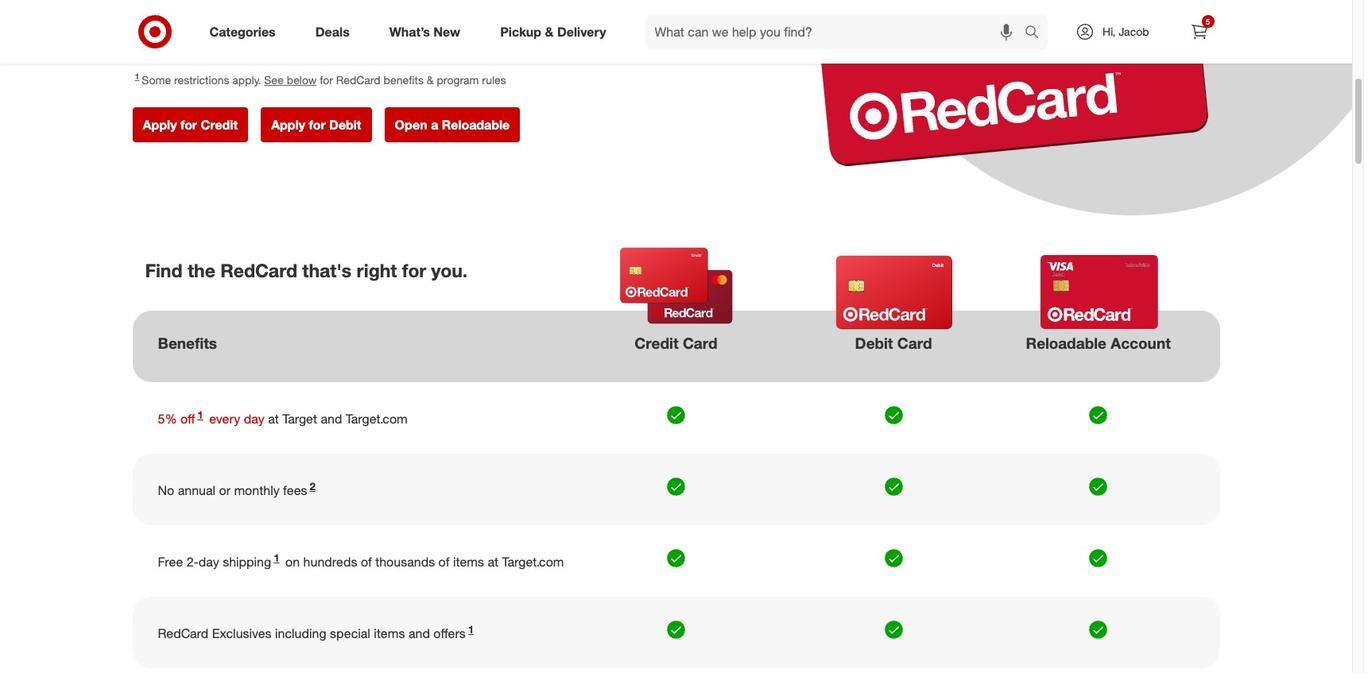 Task type: locate. For each thing, give the bounding box(es) containing it.
apply inside apply for debit link
[[271, 117, 305, 133]]

for inside apply for credit 'link'
[[180, 117, 197, 133]]

that's
[[302, 259, 351, 281]]

redcard credit image
[[603, 246, 751, 325]]

& right the pickup
[[545, 24, 554, 39]]

target redcard™ saves you more, in store & online.
[[132, 1, 430, 58]]

apply for debit link
[[261, 107, 372, 142]]

for right the below
[[320, 73, 333, 87]]

1 horizontal spatial reloadable
[[1026, 334, 1106, 352]]

2 horizontal spatial &
[[545, 24, 554, 39]]

1 horizontal spatial day
[[244, 411, 264, 427]]

1 of from the left
[[361, 554, 372, 570]]

apply down the "some"
[[143, 117, 177, 133]]

redcard left exclusives
[[158, 626, 209, 641]]

2 link
[[307, 480, 318, 498]]

card
[[683, 334, 718, 352], [897, 334, 932, 352]]

see
[[264, 73, 284, 87]]

1 vertical spatial credit
[[635, 334, 679, 352]]

items inside redcard exclusives including special items and offers 1
[[374, 626, 405, 641]]

card for debit card
[[897, 334, 932, 352]]

apply for credit
[[143, 117, 238, 133]]

0 vertical spatial and
[[321, 411, 342, 427]]

1 vertical spatial items
[[374, 626, 405, 641]]

of right thousands
[[438, 554, 450, 570]]

card down redcard credit image
[[683, 334, 718, 352]]

open
[[395, 117, 427, 133]]

fees
[[283, 482, 307, 498]]

apply.
[[232, 73, 261, 87]]

target inside 5% off 1 every day at target and target.com
[[282, 411, 317, 427]]

apply for debit
[[271, 117, 361, 133]]

& right the benefits at the top of page
[[427, 73, 434, 87]]

free 2-day shipping 1 on hundreds of thousands of items at target.com
[[158, 551, 564, 570]]

redcard™
[[207, 1, 317, 29]]

0 horizontal spatial reloadable
[[442, 117, 510, 133]]

0 horizontal spatial of
[[361, 554, 372, 570]]

redcard left the benefits at the top of page
[[336, 73, 380, 87]]

2 vertical spatial redcard
[[158, 626, 209, 641]]

redcard
[[336, 73, 380, 87], [220, 259, 297, 281], [158, 626, 209, 641]]

1 right "off"
[[197, 408, 203, 421]]

0 vertical spatial reloadable
[[442, 117, 510, 133]]

credit down the restrictions
[[201, 117, 238, 133]]

for inside 1 some restrictions apply. see below for redcard benefits & program rules
[[320, 73, 333, 87]]

0 horizontal spatial apply
[[143, 117, 177, 133]]

apply for apply for debit
[[271, 117, 305, 133]]

debit card
[[855, 334, 932, 352]]

2 vertical spatial 1 link
[[466, 623, 476, 641]]

debit inside apply for debit link
[[329, 117, 361, 133]]

1 right offers
[[468, 623, 474, 636]]

delivery
[[557, 24, 606, 39]]

0 horizontal spatial at
[[268, 411, 279, 427]]

1 card from the left
[[683, 334, 718, 352]]

0 horizontal spatial 1 link
[[195, 408, 206, 427]]

1 vertical spatial day
[[199, 554, 219, 570]]

0 horizontal spatial card
[[683, 334, 718, 352]]

pickup & delivery link
[[487, 14, 626, 49]]

1
[[135, 72, 139, 81], [197, 408, 203, 421], [274, 551, 280, 564], [468, 623, 474, 636]]

target.com inside 5% off 1 every day at target and target.com
[[346, 411, 408, 427]]

5 link
[[1182, 14, 1217, 49]]

redcard inside 1 some restrictions apply. see below for redcard benefits & program rules
[[336, 73, 380, 87]]

1 link
[[195, 408, 206, 427], [271, 551, 282, 570], [466, 623, 476, 641]]

pickup
[[500, 24, 541, 39]]

0 vertical spatial redcard
[[336, 73, 380, 87]]

2 apply from the left
[[271, 117, 305, 133]]

1 horizontal spatial of
[[438, 554, 450, 570]]

apply down the below
[[271, 117, 305, 133]]

1 link for 5% off
[[195, 408, 206, 427]]

& down saves
[[336, 29, 351, 58]]

2 horizontal spatial redcard
[[336, 73, 380, 87]]

redcard right the at the left top
[[220, 259, 297, 281]]

card for credit card
[[683, 334, 718, 352]]

1 horizontal spatial card
[[897, 334, 932, 352]]

0 horizontal spatial day
[[199, 554, 219, 570]]

debit down redcard debit image
[[855, 334, 893, 352]]

1 vertical spatial target.com
[[502, 554, 564, 570]]

1 horizontal spatial apply
[[271, 117, 305, 133]]

0 vertical spatial debit
[[329, 117, 361, 133]]

2 card from the left
[[897, 334, 932, 352]]

reloadable right a
[[442, 117, 510, 133]]

no annual or monthly fees 2
[[158, 480, 315, 498]]

2 horizontal spatial 1 link
[[466, 623, 476, 641]]

day right the every
[[244, 411, 264, 427]]

& inside target redcard™ saves you more, in store & online.
[[336, 29, 351, 58]]

1 horizontal spatial credit
[[635, 334, 679, 352]]

reloadable account
[[1026, 334, 1171, 352]]

items
[[453, 554, 484, 570], [374, 626, 405, 641]]

deals link
[[302, 14, 369, 49]]

5%
[[158, 411, 177, 427]]

1 inside 5% off 1 every day at target and target.com
[[197, 408, 203, 421]]

or
[[219, 482, 231, 498]]

1 link for free 2-day shipping
[[271, 551, 282, 570]]

1 left on at the left bottom of the page
[[274, 551, 280, 564]]

1 vertical spatial at
[[488, 554, 498, 570]]

0 vertical spatial at
[[268, 411, 279, 427]]

of right hundreds
[[361, 554, 372, 570]]

card down redcard debit image
[[897, 334, 932, 352]]

1 vertical spatial 1 link
[[271, 551, 282, 570]]

0 horizontal spatial items
[[374, 626, 405, 641]]

debit down 1 some restrictions apply. see below for redcard benefits & program rules
[[329, 117, 361, 133]]

target up you
[[132, 1, 201, 29]]

0 vertical spatial 1 link
[[195, 408, 206, 427]]

redcards image
[[763, 0, 1220, 166]]

find
[[145, 259, 182, 281]]

0 horizontal spatial redcard
[[158, 626, 209, 641]]

of
[[361, 554, 372, 570], [438, 554, 450, 570]]

right
[[357, 259, 397, 281]]

0 vertical spatial day
[[244, 411, 264, 427]]

0 horizontal spatial debit
[[329, 117, 361, 133]]

1 apply from the left
[[143, 117, 177, 133]]

target.com
[[346, 411, 408, 427], [502, 554, 564, 570]]

credit down redcard credit image
[[635, 334, 679, 352]]

reloadable
[[442, 117, 510, 133], [1026, 334, 1106, 352]]

1 left the "some"
[[135, 72, 139, 81]]

5% off 1 every day at target and target.com
[[158, 408, 408, 427]]

0 vertical spatial target
[[132, 1, 201, 29]]

0 vertical spatial credit
[[201, 117, 238, 133]]

1 horizontal spatial target.com
[[502, 554, 564, 570]]

including
[[275, 626, 326, 641]]

offers
[[434, 626, 466, 641]]

items right thousands
[[453, 554, 484, 570]]

1 horizontal spatial at
[[488, 554, 498, 570]]

items right special
[[374, 626, 405, 641]]

in
[[247, 29, 267, 58]]

target up 2
[[282, 411, 317, 427]]

deals
[[315, 24, 350, 39]]

0 horizontal spatial &
[[336, 29, 351, 58]]

1 vertical spatial target
[[282, 411, 317, 427]]

day
[[244, 411, 264, 427], [199, 554, 219, 570]]

apply inside apply for credit 'link'
[[143, 117, 177, 133]]

1 horizontal spatial items
[[453, 554, 484, 570]]

and
[[321, 411, 342, 427], [409, 626, 430, 641]]

&
[[545, 24, 554, 39], [336, 29, 351, 58], [427, 73, 434, 87]]

redcard reloadable account image
[[1025, 256, 1173, 329]]

1 vertical spatial debit
[[855, 334, 893, 352]]

benefits
[[158, 334, 217, 352]]

account
[[1111, 334, 1171, 352]]

for down the restrictions
[[180, 117, 197, 133]]

0 horizontal spatial and
[[321, 411, 342, 427]]

1 horizontal spatial target
[[282, 411, 317, 427]]

0 vertical spatial items
[[453, 554, 484, 570]]

apply
[[143, 117, 177, 133], [271, 117, 305, 133]]

on
[[285, 554, 300, 570]]

hi,
[[1103, 25, 1116, 38]]

0 horizontal spatial target.com
[[346, 411, 408, 427]]

0 horizontal spatial credit
[[201, 117, 238, 133]]

1 vertical spatial and
[[409, 626, 430, 641]]

debit
[[329, 117, 361, 133], [855, 334, 893, 352]]

for down 1 some restrictions apply. see below for redcard benefits & program rules
[[309, 117, 326, 133]]

target
[[132, 1, 201, 29], [282, 411, 317, 427]]

1 vertical spatial redcard
[[220, 259, 297, 281]]

redcard exclusives including special items and offers 1
[[158, 623, 474, 641]]

1 horizontal spatial and
[[409, 626, 430, 641]]

at
[[268, 411, 279, 427], [488, 554, 498, 570]]

credit inside 'link'
[[201, 117, 238, 133]]

for
[[320, 73, 333, 87], [180, 117, 197, 133], [309, 117, 326, 133], [402, 259, 426, 281]]

hundreds
[[303, 554, 357, 570]]

1 horizontal spatial debit
[[855, 334, 893, 352]]

1 horizontal spatial 1 link
[[271, 551, 282, 570]]

0 horizontal spatial target
[[132, 1, 201, 29]]

reloadable down "redcard reloadable account" image
[[1026, 334, 1106, 352]]

jacob
[[1119, 25, 1149, 38]]

what's
[[389, 24, 430, 39]]

and inside 5% off 1 every day at target and target.com
[[321, 411, 342, 427]]

categories link
[[196, 14, 295, 49]]

redcard inside redcard exclusives including special items and offers 1
[[158, 626, 209, 641]]

0 vertical spatial target.com
[[346, 411, 408, 427]]

credit
[[201, 117, 238, 133], [635, 334, 679, 352]]

search
[[1018, 25, 1056, 41]]

1 horizontal spatial &
[[427, 73, 434, 87]]

day left shipping
[[199, 554, 219, 570]]

thousands
[[375, 554, 435, 570]]



Task type: describe. For each thing, give the bounding box(es) containing it.
1 vertical spatial reloadable
[[1026, 334, 1106, 352]]

program
[[437, 73, 479, 87]]

annual
[[178, 482, 215, 498]]

5
[[1206, 17, 1210, 26]]

2-
[[187, 554, 199, 570]]

find the redcard that's right for you.
[[145, 259, 468, 281]]

target.com inside "free 2-day shipping 1 on hundreds of thousands of items at target.com"
[[502, 554, 564, 570]]

day inside 5% off 1 every day at target and target.com
[[244, 411, 264, 427]]

what's new
[[389, 24, 460, 39]]

free
[[158, 554, 183, 570]]

at inside 5% off 1 every day at target and target.com
[[268, 411, 279, 427]]

1 inside "free 2-day shipping 1 on hundreds of thousands of items at target.com"
[[274, 551, 280, 564]]

online.
[[358, 29, 430, 58]]

day inside "free 2-day shipping 1 on hundreds of thousands of items at target.com"
[[199, 554, 219, 570]]

rules
[[482, 73, 506, 87]]

categories
[[209, 24, 276, 39]]

apply for credit link
[[132, 107, 248, 142]]

store
[[273, 29, 329, 58]]

target inside target redcard™ saves you more, in store & online.
[[132, 1, 201, 29]]

search button
[[1018, 14, 1056, 52]]

1 some restrictions apply. see below for redcard benefits & program rules
[[135, 72, 506, 87]]

you.
[[431, 259, 468, 281]]

saves
[[324, 1, 386, 29]]

1 inside 1 some restrictions apply. see below for redcard benefits & program rules
[[135, 72, 139, 81]]

new
[[434, 24, 460, 39]]

you
[[132, 29, 172, 58]]

restrictions
[[174, 73, 229, 87]]

credit card
[[635, 334, 718, 352]]

1 horizontal spatial redcard
[[220, 259, 297, 281]]

1 link for redcard exclusives including special items and offers
[[466, 623, 476, 641]]

monthly
[[234, 482, 280, 498]]

more,
[[178, 29, 241, 58]]

2
[[310, 480, 315, 493]]

redcard debit image
[[820, 253, 968, 333]]

some
[[142, 73, 171, 87]]

open a reloadable
[[395, 117, 510, 133]]

special
[[330, 626, 370, 641]]

a
[[431, 117, 438, 133]]

items inside "free 2-day shipping 1 on hundreds of thousands of items at target.com"
[[453, 554, 484, 570]]

below
[[287, 73, 317, 87]]

for left you.
[[402, 259, 426, 281]]

every
[[209, 411, 240, 427]]

1 inside redcard exclusives including special items and offers 1
[[468, 623, 474, 636]]

at inside "free 2-day shipping 1 on hundreds of thousands of items at target.com"
[[488, 554, 498, 570]]

shipping
[[223, 554, 271, 570]]

no
[[158, 482, 174, 498]]

open a reloadable link
[[384, 107, 520, 142]]

What can we help you find? suggestions appear below search field
[[645, 14, 1029, 49]]

2 of from the left
[[438, 554, 450, 570]]

& inside 1 some restrictions apply. see below for redcard benefits & program rules
[[427, 73, 434, 87]]

and inside redcard exclusives including special items and offers 1
[[409, 626, 430, 641]]

what's new link
[[376, 14, 480, 49]]

benefits
[[384, 73, 424, 87]]

exclusives
[[212, 626, 272, 641]]

for inside apply for debit link
[[309, 117, 326, 133]]

pickup & delivery
[[500, 24, 606, 39]]

the
[[188, 259, 215, 281]]

off
[[180, 411, 195, 427]]

hi, jacob
[[1103, 25, 1149, 38]]

apply for apply for credit
[[143, 117, 177, 133]]



Task type: vqa. For each thing, say whether or not it's contained in the screenshot.
Target within the Target RedCard™ saves you more, in store & online.
yes



